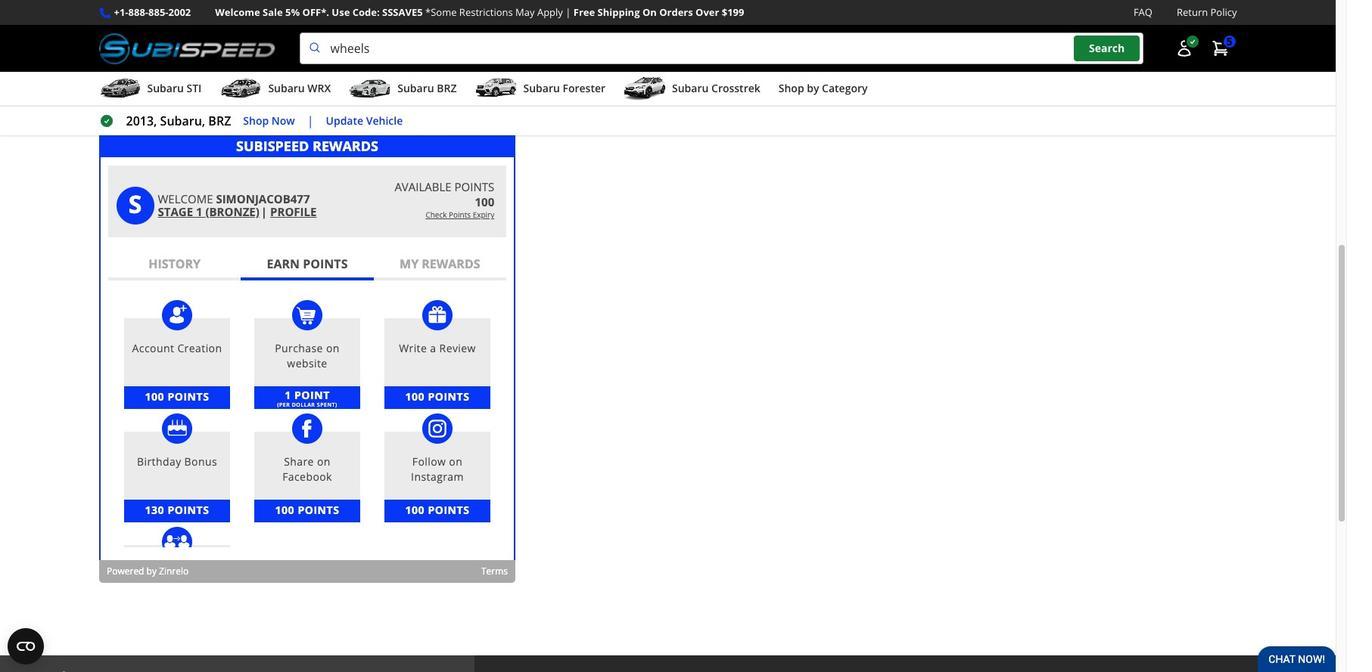 Task type: describe. For each thing, give the bounding box(es) containing it.
orders
[[659, 5, 693, 19]]

may
[[515, 5, 535, 19]]

over
[[695, 5, 719, 19]]

update vehicle button
[[326, 113, 403, 130]]

update vehicle
[[326, 113, 403, 128]]

search input field
[[299, 33, 1143, 64]]

subaru for subaru crosstrek
[[672, 81, 709, 95]]

code:
[[352, 5, 380, 19]]

subaru forester button
[[475, 75, 605, 105]]

subaru for subaru wrx
[[268, 81, 305, 95]]

return policy link
[[1177, 5, 1237, 21]]

faq link
[[1134, 5, 1152, 21]]

subaru crosstrek
[[672, 81, 760, 95]]

a subaru crosstrek thumbnail image image
[[624, 77, 666, 100]]

2002
[[168, 5, 191, 19]]

1 horizontal spatial |
[[565, 5, 571, 19]]

use
[[332, 5, 350, 19]]

subaru wrx button
[[220, 75, 331, 105]]

search button
[[1074, 36, 1140, 61]]

subaru wrx
[[268, 81, 331, 95]]

*some restrictions may apply | free shipping on orders over $199
[[425, 5, 744, 19]]

search
[[1089, 41, 1125, 56]]

$199
[[722, 5, 744, 19]]

shop by category button
[[779, 75, 868, 105]]

subaru forester
[[523, 81, 605, 95]]

5%
[[285, 5, 300, 19]]

shop for shop now
[[243, 113, 269, 128]]

apply
[[537, 5, 563, 19]]

add
[[142, 6, 162, 20]]

sti
[[187, 81, 202, 95]]

return
[[1177, 5, 1208, 19]]

a subaru sti thumbnail image image
[[99, 77, 141, 100]]

free
[[573, 5, 595, 19]]

shop now link
[[243, 113, 295, 130]]

rewards
[[99, 75, 174, 100]]

faq
[[1134, 5, 1152, 19]]



Task type: locate. For each thing, give the bounding box(es) containing it.
0 horizontal spatial |
[[307, 113, 314, 129]]

0 vertical spatial shop
[[779, 81, 804, 95]]

welcome
[[215, 5, 260, 19]]

2013,
[[126, 113, 157, 129]]

shop inside dropdown button
[[779, 81, 804, 95]]

button image
[[1175, 39, 1193, 58]]

885-
[[148, 5, 168, 19]]

subaru sti button
[[99, 75, 202, 105]]

2013, subaru, brz
[[126, 113, 231, 129]]

+1-
[[114, 5, 128, 19]]

1 horizontal spatial brz
[[437, 81, 457, 95]]

subaru inside subaru forester dropdown button
[[523, 81, 560, 95]]

brz
[[437, 81, 457, 95], [208, 113, 231, 129]]

a subaru brz thumbnail image image
[[349, 77, 391, 100]]

brz left a subaru forester thumbnail image on the left top of page
[[437, 81, 457, 95]]

subispeed logo image
[[99, 33, 275, 64]]

1 vertical spatial |
[[307, 113, 314, 129]]

subaru brz button
[[349, 75, 457, 105]]

shipping
[[597, 5, 640, 19]]

subaru inside subaru brz dropdown button
[[397, 81, 434, 95]]

5 button
[[1204, 33, 1237, 64]]

subaru for subaru forester
[[523, 81, 560, 95]]

return policy
[[1177, 5, 1237, 19]]

888-
[[128, 5, 148, 19]]

5 subaru from the left
[[672, 81, 709, 95]]

0 horizontal spatial shop
[[243, 113, 269, 128]]

a subaru forester thumbnail image image
[[475, 77, 517, 100]]

update
[[326, 113, 363, 128]]

brz right subaru,
[[208, 113, 231, 129]]

subaru left forester
[[523, 81, 560, 95]]

1 horizontal spatial shop
[[779, 81, 804, 95]]

| left free
[[565, 5, 571, 19]]

sale
[[263, 5, 283, 19]]

0 horizontal spatial brz
[[208, 113, 231, 129]]

4 subaru from the left
[[523, 81, 560, 95]]

shop by category
[[779, 81, 868, 95]]

*some
[[425, 5, 457, 19]]

dialog
[[99, 129, 515, 584]]

shop now
[[243, 113, 295, 128]]

shop left the now
[[243, 113, 269, 128]]

subaru for subaru brz
[[397, 81, 434, 95]]

a subaru wrx thumbnail image image
[[220, 77, 262, 100]]

subaru left sti at the left of page
[[147, 81, 184, 95]]

subaru inside subaru wrx "dropdown button"
[[268, 81, 305, 95]]

1 vertical spatial brz
[[208, 113, 231, 129]]

wrx
[[308, 81, 331, 95]]

now
[[272, 113, 295, 128]]

subaru sti
[[147, 81, 202, 95]]

sssave5
[[382, 5, 423, 19]]

shop for shop by category
[[779, 81, 804, 95]]

0 vertical spatial |
[[565, 5, 571, 19]]

shop left the by at the right
[[779, 81, 804, 95]]

1 vertical spatial shop
[[243, 113, 269, 128]]

subaru up the now
[[268, 81, 305, 95]]

add address link
[[99, 0, 249, 28]]

| right the now
[[307, 113, 314, 129]]

category
[[822, 81, 868, 95]]

subaru inside subaru crosstrek dropdown button
[[672, 81, 709, 95]]

2 subaru from the left
[[268, 81, 305, 95]]

forester
[[563, 81, 605, 95]]

policy
[[1210, 5, 1237, 19]]

off*.
[[302, 5, 329, 19]]

brz inside dropdown button
[[437, 81, 457, 95]]

add address
[[142, 6, 206, 20]]

restrictions
[[459, 5, 513, 19]]

welcome sale 5% off*. use code: sssave5
[[215, 5, 423, 19]]

0 vertical spatial brz
[[437, 81, 457, 95]]

subaru up the vehicle
[[397, 81, 434, 95]]

by
[[807, 81, 819, 95]]

vehicle
[[366, 113, 403, 128]]

5
[[1226, 34, 1232, 49]]

on
[[642, 5, 657, 19]]

3 subaru from the left
[[397, 81, 434, 95]]

subaru left crosstrek
[[672, 81, 709, 95]]

open widget image
[[8, 629, 44, 665]]

subaru for subaru sti
[[147, 81, 184, 95]]

shop
[[779, 81, 804, 95], [243, 113, 269, 128]]

+1-888-885-2002 link
[[114, 5, 191, 21]]

+1-888-885-2002
[[114, 5, 191, 19]]

subaru,
[[160, 113, 205, 129]]

address
[[165, 6, 206, 20]]

crosstrek
[[711, 81, 760, 95]]

subaru crosstrek button
[[624, 75, 760, 105]]

subaru brz
[[397, 81, 457, 95]]

|
[[565, 5, 571, 19], [307, 113, 314, 129]]

subaru
[[147, 81, 184, 95], [268, 81, 305, 95], [397, 81, 434, 95], [523, 81, 560, 95], [672, 81, 709, 95]]

1 subaru from the left
[[147, 81, 184, 95]]

subaru inside the subaru sti dropdown button
[[147, 81, 184, 95]]



Task type: vqa. For each thing, say whether or not it's contained in the screenshot.
GCS
no



